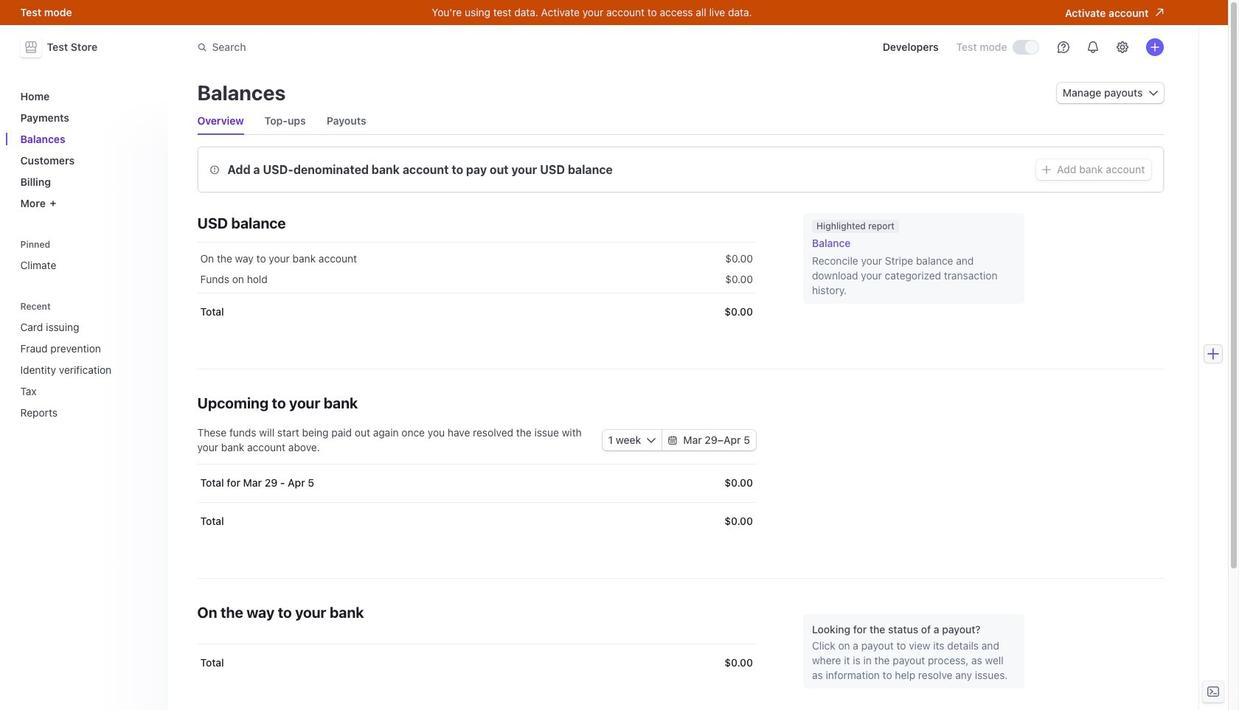 Task type: vqa. For each thing, say whether or not it's contained in the screenshot.
and within button
no



Task type: locate. For each thing, give the bounding box(es) containing it.
1 vertical spatial svg image
[[1042, 165, 1051, 174]]

recent element
[[14, 296, 159, 425], [14, 315, 159, 425]]

None search field
[[188, 34, 604, 61]]

1 svg image from the left
[[647, 436, 656, 445]]

svg image
[[1149, 89, 1158, 97], [1042, 165, 1051, 174]]

0 horizontal spatial svg image
[[1042, 165, 1051, 174]]

Test mode checkbox
[[1013, 41, 1038, 54]]

1 grid from the top
[[197, 243, 756, 331]]

0 vertical spatial grid
[[197, 243, 756, 331]]

grid
[[197, 243, 756, 331], [197, 464, 756, 541]]

0 horizontal spatial svg image
[[647, 436, 656, 445]]

1 horizontal spatial svg image
[[668, 436, 677, 445]]

core navigation links element
[[14, 84, 159, 215]]

svg image
[[647, 436, 656, 445], [668, 436, 677, 445]]

row
[[197, 243, 756, 272], [197, 266, 756, 293], [197, 293, 756, 331], [197, 464, 756, 502], [197, 502, 756, 541], [197, 644, 756, 682]]

1 vertical spatial grid
[[197, 464, 756, 541]]

Search text field
[[188, 34, 604, 61]]

help image
[[1057, 41, 1069, 53]]

1 horizontal spatial svg image
[[1149, 89, 1158, 97]]

2 row from the top
[[197, 266, 756, 293]]

1 recent element from the top
[[14, 296, 159, 425]]

4 row from the top
[[197, 464, 756, 502]]

tab list
[[197, 108, 1163, 135]]

edit pins image
[[144, 240, 153, 249]]



Task type: describe. For each thing, give the bounding box(es) containing it.
6 row from the top
[[197, 644, 756, 682]]

1 row from the top
[[197, 243, 756, 272]]

2 grid from the top
[[197, 464, 756, 541]]

2 recent element from the top
[[14, 315, 159, 425]]

notifications image
[[1087, 41, 1099, 53]]

2 svg image from the left
[[668, 436, 677, 445]]

3 row from the top
[[197, 293, 756, 331]]

5 row from the top
[[197, 502, 756, 541]]

pinned element
[[14, 234, 159, 277]]

settings image
[[1116, 41, 1128, 53]]

0 vertical spatial svg image
[[1149, 89, 1158, 97]]

clear history image
[[144, 302, 153, 311]]



